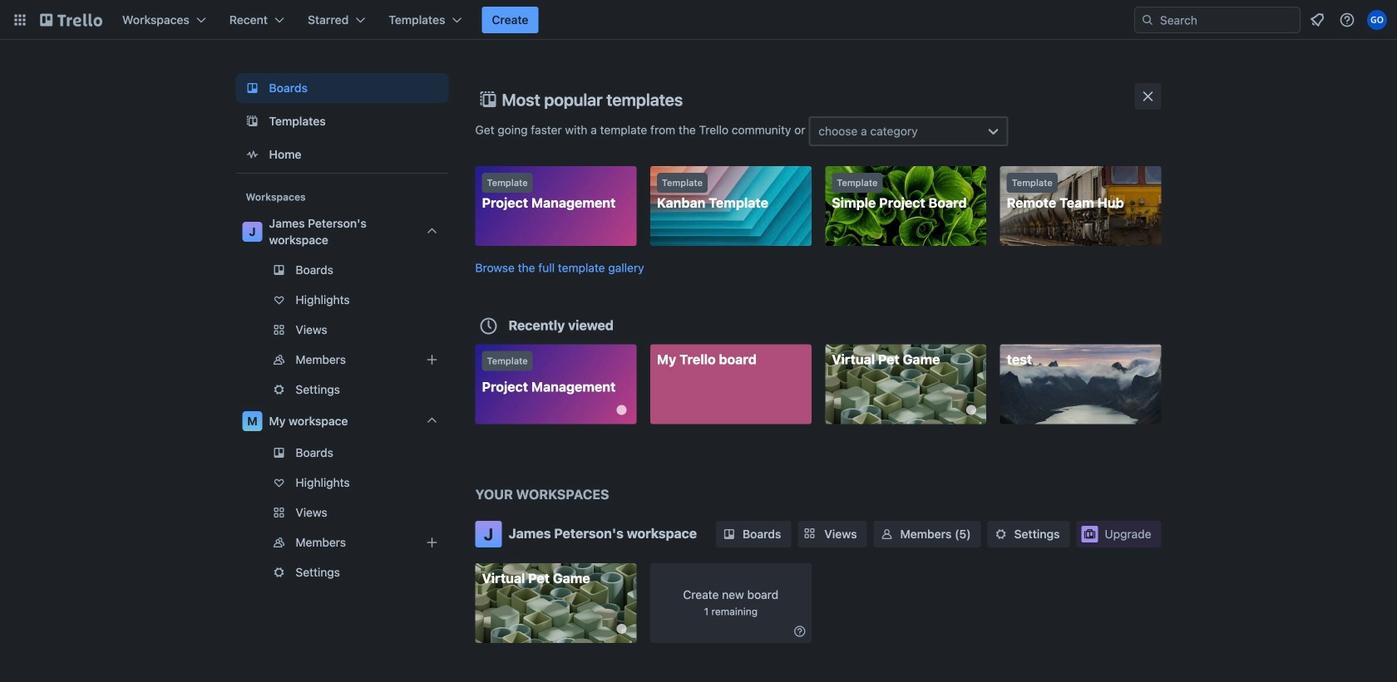 Task type: describe. For each thing, give the bounding box(es) containing it.
template board image
[[242, 111, 262, 131]]

home image
[[242, 145, 262, 165]]

open information menu image
[[1339, 12, 1356, 28]]

add image
[[422, 533, 442, 553]]

back to home image
[[40, 7, 102, 33]]

0 notifications image
[[1308, 10, 1327, 30]]



Task type: vqa. For each thing, say whether or not it's contained in the screenshot.
Attachment
no



Task type: locate. For each thing, give the bounding box(es) containing it.
2 horizontal spatial sm image
[[993, 527, 1009, 543]]

3 sm image from the left
[[993, 527, 1009, 543]]

search image
[[1141, 13, 1154, 27]]

gary orlando (garyorlando) image
[[1367, 10, 1387, 30]]

1 sm image from the left
[[721, 527, 738, 543]]

2 sm image from the left
[[879, 527, 895, 543]]

add image
[[422, 350, 442, 370]]

board image
[[242, 78, 262, 98]]

primary element
[[0, 0, 1397, 40]]

Search field
[[1154, 7, 1300, 32]]

sm image
[[721, 527, 738, 543], [879, 527, 895, 543], [993, 527, 1009, 543]]

there is new activity on this board. image
[[617, 625, 627, 635]]

sm image
[[792, 624, 808, 640]]

1 horizontal spatial sm image
[[879, 527, 895, 543]]

0 horizontal spatial sm image
[[721, 527, 738, 543]]



